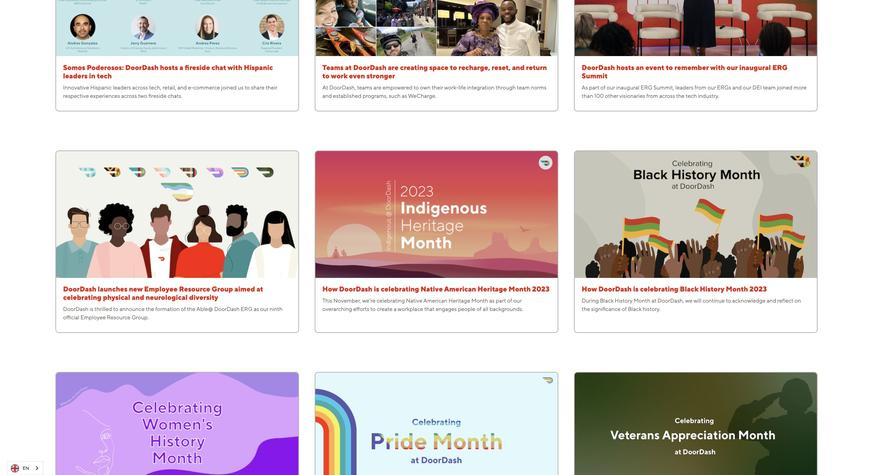 Task type: locate. For each thing, give the bounding box(es) containing it.
0 horizontal spatial joined
[[221, 84, 237, 91]]

erg
[[772, 63, 788, 71], [641, 84, 652, 91], [241, 306, 252, 313]]

neurological
[[146, 293, 188, 301]]

1 horizontal spatial history
[[700, 285, 724, 293]]

to left own
[[414, 84, 419, 91]]

overarching
[[322, 306, 352, 313]]

are
[[388, 63, 398, 71], [373, 84, 381, 91]]

fireside inside innovative hispanic leaders across tech, retail, and e-commerce joined us to share their respective experiences across two fireside chats.
[[148, 92, 167, 99]]

to inside this november, we're celebrating native american heritage month as part of our overarching efforts to create a workplace that engages people of all backgrounds.
[[370, 306, 376, 313]]

1 vertical spatial tech
[[686, 92, 697, 99]]

0 horizontal spatial inaugural
[[616, 84, 639, 91]]

across left two
[[121, 92, 137, 99]]

tech,
[[149, 84, 161, 91]]

1 horizontal spatial doordash,
[[658, 298, 684, 304]]

1 horizontal spatial at
[[345, 63, 352, 71]]

reflect
[[777, 298, 793, 304]]

an
[[636, 63, 644, 71]]

employee down 'thrilled'
[[81, 314, 106, 321]]

0 vertical spatial at
[[345, 63, 352, 71]]

1 horizontal spatial black
[[628, 306, 642, 313]]

history up significance
[[615, 298, 632, 304]]

hispanic up share
[[244, 63, 273, 71]]

1 2023 from the left
[[532, 285, 550, 293]]

0 horizontal spatial history
[[615, 298, 632, 304]]

joined left us
[[221, 84, 237, 91]]

and down new
[[132, 293, 144, 301]]

0 horizontal spatial is
[[90, 306, 93, 313]]

november,
[[334, 298, 361, 304]]

tech left industry.
[[686, 92, 697, 99]]

erg inside doordash is thrilled to announce the formation of the able@ doordash erg as our ninth official employee resource group.
[[241, 306, 252, 313]]

1 vertical spatial american
[[423, 298, 447, 304]]

0 horizontal spatial doordash,
[[329, 84, 356, 91]]

and right reset,
[[512, 63, 525, 71]]

2 their from the left
[[432, 84, 443, 91]]

to inside innovative hispanic leaders across tech, retail, and e-commerce joined us to share their respective experiences across two fireside chats.
[[245, 84, 250, 91]]

1 horizontal spatial their
[[432, 84, 443, 91]]

0 vertical spatial part
[[589, 84, 599, 91]]

leaders down the doordash hosts an event to remember with our inaugural erg summit
[[675, 84, 693, 91]]

0 vertical spatial a
[[179, 63, 183, 71]]

0 horizontal spatial black
[[600, 298, 614, 304]]

our
[[727, 63, 738, 71], [607, 84, 615, 91], [708, 84, 716, 91], [743, 84, 751, 91], [513, 298, 522, 304], [260, 306, 268, 313]]

1 vertical spatial employee
[[81, 314, 106, 321]]

how doordash is celebrating black history month 2023
[[582, 285, 767, 293]]

team
[[517, 84, 530, 91], [763, 84, 776, 91]]

during
[[582, 298, 599, 304]]

celebrating inside this november, we're celebrating native american heritage month as part of our overarching efforts to create a workplace that engages people of all backgrounds.
[[377, 298, 405, 304]]

2 team from the left
[[763, 84, 776, 91]]

joined left more
[[777, 84, 792, 91]]

to down physical
[[113, 306, 118, 313]]

0 horizontal spatial at
[[257, 285, 263, 293]]

inaugural up dei
[[739, 63, 771, 71]]

part right as
[[589, 84, 599, 91]]

how up during
[[582, 285, 597, 293]]

native up workplace
[[406, 298, 422, 304]]

0 vertical spatial employee
[[144, 285, 178, 293]]

tech down poderosos:
[[97, 72, 112, 80]]

1 horizontal spatial tech
[[686, 92, 697, 99]]

1 horizontal spatial inaugural
[[739, 63, 771, 71]]

of right formation
[[181, 306, 186, 313]]

with up ergs
[[710, 63, 725, 71]]

1 horizontal spatial a
[[394, 306, 397, 313]]

their
[[266, 84, 277, 91], [432, 84, 443, 91]]

share
[[251, 84, 265, 91]]

1 how from the left
[[322, 285, 338, 293]]

at
[[345, 63, 352, 71], [257, 285, 263, 293], [652, 298, 656, 304]]

0 vertical spatial hispanic
[[244, 63, 273, 71]]

part inside as part of our inaugural erg summit, leaders from our ergs and our dei team joined more than 100 other visionaries from across the tech industry.
[[589, 84, 599, 91]]

1 with from the left
[[228, 63, 242, 71]]

across
[[132, 84, 148, 91], [121, 92, 137, 99], [659, 92, 675, 99]]

2 horizontal spatial as
[[489, 298, 495, 304]]

dei
[[752, 84, 762, 91]]

0 horizontal spatial heritage
[[449, 298, 470, 304]]

the down the doordash hosts an event to remember with our inaugural erg summit
[[676, 92, 685, 99]]

0 vertical spatial as
[[402, 92, 407, 99]]

1 vertical spatial inaugural
[[616, 84, 639, 91]]

other
[[605, 92, 618, 99]]

as left ninth
[[254, 306, 259, 313]]

history up the continue
[[700, 285, 724, 293]]

hispanic up 'experiences'
[[90, 84, 112, 91]]

teams
[[357, 84, 372, 91]]

team right dei
[[763, 84, 776, 91]]

month up the 'backgrounds.'
[[509, 285, 531, 293]]

0 vertical spatial doordash,
[[329, 84, 356, 91]]

tech
[[97, 72, 112, 80], [686, 92, 697, 99]]

1 horizontal spatial as
[[402, 92, 407, 99]]

of right significance
[[622, 306, 627, 313]]

employee inside doordash is thrilled to announce the formation of the able@ doordash erg as our ninth official employee resource group.
[[81, 314, 106, 321]]

a inside this november, we're celebrating native american heritage month as part of our overarching efforts to create a workplace that engages people of all backgrounds.
[[394, 306, 397, 313]]

are up programs,
[[373, 84, 381, 91]]

leaders inside innovative hispanic leaders across tech, retail, and e-commerce joined us to share their respective experiences across two fireside chats.
[[113, 84, 131, 91]]

month up all
[[471, 298, 488, 304]]

month up history.
[[634, 298, 650, 304]]

e-
[[188, 84, 193, 91]]

at inside the teams at doordash are creating space to recharge, reset, and return to work even stronger
[[345, 63, 352, 71]]

and inside as part of our inaugural erg summit, leaders from our ergs and our dei team joined more than 100 other visionaries from across the tech industry.
[[732, 84, 742, 91]]

2 with from the left
[[710, 63, 725, 71]]

0 vertical spatial are
[[388, 63, 398, 71]]

celebrating
[[381, 285, 419, 293], [640, 285, 678, 293], [63, 293, 101, 301], [377, 298, 405, 304]]

1 vertical spatial fireside
[[148, 92, 167, 99]]

part up the 'backgrounds.'
[[496, 298, 506, 304]]

1 horizontal spatial from
[[695, 84, 706, 91]]

2 how from the left
[[582, 285, 597, 293]]

and
[[512, 63, 525, 71], [177, 84, 187, 91], [732, 84, 742, 91], [322, 92, 332, 99], [132, 293, 144, 301], [767, 298, 776, 304]]

are for creating
[[388, 63, 398, 71]]

1 horizontal spatial is
[[374, 285, 379, 293]]

employee
[[144, 285, 178, 293], [81, 314, 106, 321]]

1 horizontal spatial 2023
[[750, 285, 767, 293]]

1 vertical spatial resource
[[107, 314, 130, 321]]

erg inside as part of our inaugural erg summit, leaders from our ergs and our dei team joined more than 100 other visionaries from across the tech industry.
[[641, 84, 652, 91]]

team inside at doordash, teams are empowered to own their work-life integration through team norms and established programs, such as wecharge.
[[517, 84, 530, 91]]

resource
[[179, 285, 210, 293], [107, 314, 130, 321]]

celebrating up create
[[377, 298, 405, 304]]

heritage inside this november, we're celebrating native american heritage month as part of our overarching efforts to create a workplace that engages people of all backgrounds.
[[449, 298, 470, 304]]

0 horizontal spatial with
[[228, 63, 242, 71]]

2 horizontal spatial erg
[[772, 63, 788, 71]]

doordash, up established
[[329, 84, 356, 91]]

employee inside doordash launches new employee resource group aimed at celebrating physical and neurological diversity
[[144, 285, 178, 293]]

remember
[[674, 63, 709, 71]]

respective
[[63, 92, 89, 99]]

at inside during black history month at doordash, we will continue to acknowledge and reflect on the significance of black history.
[[652, 298, 656, 304]]

1 their from the left
[[266, 84, 277, 91]]

as right such
[[402, 92, 407, 99]]

0 vertical spatial american
[[444, 285, 476, 293]]

1 horizontal spatial resource
[[179, 285, 210, 293]]

to down the teams
[[322, 72, 330, 80]]

from down summit,
[[646, 92, 658, 99]]

resource inside doordash is thrilled to announce the formation of the able@ doordash erg as our ninth official employee resource group.
[[107, 314, 130, 321]]

work
[[331, 72, 347, 80]]

1 vertical spatial a
[[394, 306, 397, 313]]

innovative hispanic leaders across tech, retail, and e-commerce joined us to share their respective experiences across two fireside chats.
[[63, 84, 277, 99]]

backgrounds.
[[490, 306, 523, 313]]

as
[[402, 92, 407, 99], [489, 298, 495, 304], [254, 306, 259, 313]]

1 horizontal spatial hosts
[[616, 63, 634, 71]]

are up stronger
[[388, 63, 398, 71]]

physical
[[103, 293, 130, 301]]

of inside during black history month at doordash, we will continue to acknowledge and reflect on the significance of black history.
[[622, 306, 627, 313]]

doordash,
[[329, 84, 356, 91], [658, 298, 684, 304]]

at up history.
[[652, 298, 656, 304]]

with right chat
[[228, 63, 242, 71]]

1 horizontal spatial fireside
[[185, 63, 210, 71]]

1 team from the left
[[517, 84, 530, 91]]

2 vertical spatial at
[[652, 298, 656, 304]]

1 horizontal spatial employee
[[144, 285, 178, 293]]

at
[[322, 84, 328, 91]]

part
[[589, 84, 599, 91], [496, 298, 506, 304]]

own
[[420, 84, 431, 91]]

hosts left an
[[616, 63, 634, 71]]

en link
[[7, 462, 43, 475]]

2 horizontal spatial leaders
[[675, 84, 693, 91]]

to right the continue
[[726, 298, 731, 304]]

2 vertical spatial erg
[[241, 306, 252, 313]]

0 vertical spatial resource
[[179, 285, 210, 293]]

to right us
[[245, 84, 250, 91]]

1 vertical spatial doordash,
[[658, 298, 684, 304]]

0 horizontal spatial leaders
[[63, 72, 88, 80]]

0 vertical spatial history
[[700, 285, 724, 293]]

to right space
[[450, 63, 457, 71]]

black left history.
[[628, 306, 642, 313]]

celebrating up official
[[63, 293, 101, 301]]

joined inside innovative hispanic leaders across tech, retail, and e-commerce joined us to share their respective experiences across two fireside chats.
[[221, 84, 237, 91]]

0 vertical spatial native
[[421, 285, 443, 293]]

1 vertical spatial are
[[373, 84, 381, 91]]

american up the that
[[423, 298, 447, 304]]

leaders down the somos
[[63, 72, 88, 80]]

leaders up 'experiences'
[[113, 84, 131, 91]]

0 vertical spatial black
[[680, 285, 698, 293]]

as part of our inaugural erg summit, leaders from our ergs and our dei team joined more than 100 other visionaries from across the tech industry.
[[582, 84, 807, 99]]

joined inside as part of our inaugural erg summit, leaders from our ergs and our dei team joined more than 100 other visionaries from across the tech industry.
[[777, 84, 792, 91]]

group
[[212, 285, 233, 293]]

leaders inside somos poderosos: doordash hosts a fireside chat with hispanic leaders in tech
[[63, 72, 88, 80]]

doordash inside somos poderosos: doordash hosts a fireside chat with hispanic leaders in tech
[[125, 63, 159, 71]]

american
[[444, 285, 476, 293], [423, 298, 447, 304]]

0 vertical spatial tech
[[97, 72, 112, 80]]

this november, we're celebrating native american heritage month as part of our overarching efforts to create a workplace that engages people of all backgrounds.
[[322, 298, 523, 313]]

0 horizontal spatial a
[[179, 63, 183, 71]]

to inside during black history month at doordash, we will continue to acknowledge and reflect on the significance of black history.
[[726, 298, 731, 304]]

celebrating up workplace
[[381, 285, 419, 293]]

2 joined from the left
[[777, 84, 792, 91]]

1 horizontal spatial heritage
[[478, 285, 507, 293]]

continue
[[703, 298, 725, 304]]

1 vertical spatial native
[[406, 298, 422, 304]]

of inside doordash is thrilled to announce the formation of the able@ doordash erg as our ninth official employee resource group.
[[181, 306, 186, 313]]

we
[[685, 298, 692, 304]]

a right create
[[394, 306, 397, 313]]

hosts up retail, at the top left of page
[[160, 63, 178, 71]]

fireside
[[185, 63, 210, 71], [148, 92, 167, 99]]

to down we're
[[370, 306, 376, 313]]

aimed
[[235, 285, 255, 293]]

0 vertical spatial from
[[695, 84, 706, 91]]

1 hosts from the left
[[160, 63, 178, 71]]

and inside doordash launches new employee resource group aimed at celebrating physical and neurological diversity
[[132, 293, 144, 301]]

1 horizontal spatial are
[[388, 63, 398, 71]]

2 vertical spatial as
[[254, 306, 259, 313]]

black up we
[[680, 285, 698, 293]]

their right own
[[432, 84, 443, 91]]

native inside this november, we're celebrating native american heritage month as part of our overarching efforts to create a workplace that engages people of all backgrounds.
[[406, 298, 422, 304]]

our up other at the top
[[607, 84, 615, 91]]

heritage up people
[[449, 298, 470, 304]]

how up this
[[322, 285, 338, 293]]

0 horizontal spatial are
[[373, 84, 381, 91]]

doordash, inside during black history month at doordash, we will continue to acknowledge and reflect on the significance of black history.
[[658, 298, 684, 304]]

1 horizontal spatial team
[[763, 84, 776, 91]]

0 horizontal spatial erg
[[241, 306, 252, 313]]

is
[[374, 285, 379, 293], [633, 285, 639, 293], [90, 306, 93, 313]]

0 horizontal spatial employee
[[81, 314, 106, 321]]

and down at
[[322, 92, 332, 99]]

the down during
[[582, 306, 590, 313]]

american for as
[[423, 298, 447, 304]]

to
[[450, 63, 457, 71], [666, 63, 673, 71], [322, 72, 330, 80], [245, 84, 250, 91], [414, 84, 419, 91], [726, 298, 731, 304], [113, 306, 118, 313], [370, 306, 376, 313]]

1 vertical spatial heritage
[[449, 298, 470, 304]]

celebrating up history.
[[640, 285, 678, 293]]

0 horizontal spatial their
[[266, 84, 277, 91]]

are inside the teams at doordash are creating space to recharge, reset, and return to work even stronger
[[388, 63, 398, 71]]

english flag image
[[11, 464, 19, 473]]

0 horizontal spatial how
[[322, 285, 338, 293]]

hosts inside somos poderosos: doordash hosts a fireside chat with hispanic leaders in tech
[[160, 63, 178, 71]]

black up significance
[[600, 298, 614, 304]]

in
[[89, 72, 95, 80]]

doordash inside the doordash hosts an event to remember with our inaugural erg summit
[[582, 63, 615, 71]]

all
[[483, 306, 488, 313]]

the
[[676, 92, 685, 99], [146, 306, 154, 313], [187, 306, 195, 313], [582, 306, 590, 313]]

formation
[[155, 306, 180, 313]]

2 horizontal spatial at
[[652, 298, 656, 304]]

their right share
[[266, 84, 277, 91]]

our up the 'backgrounds.'
[[513, 298, 522, 304]]

a up innovative hispanic leaders across tech, retail, and e-commerce joined us to share their respective experiences across two fireside chats.
[[179, 63, 183, 71]]

0 vertical spatial fireside
[[185, 63, 210, 71]]

our inside this november, we're celebrating native american heritage month as part of our overarching efforts to create a workplace that engages people of all backgrounds.
[[513, 298, 522, 304]]

resource down announce
[[107, 314, 130, 321]]

1 vertical spatial hispanic
[[90, 84, 112, 91]]

native up this november, we're celebrating native american heritage month as part of our overarching efforts to create a workplace that engages people of all backgrounds.
[[421, 285, 443, 293]]

from
[[695, 84, 706, 91], [646, 92, 658, 99]]

across down summit,
[[659, 92, 675, 99]]

1 vertical spatial at
[[257, 285, 263, 293]]

0 vertical spatial erg
[[772, 63, 788, 71]]

from up industry.
[[695, 84, 706, 91]]

our up ergs
[[727, 63, 738, 71]]

1 horizontal spatial hispanic
[[244, 63, 273, 71]]

1 vertical spatial from
[[646, 92, 658, 99]]

joined
[[221, 84, 237, 91], [777, 84, 792, 91]]

0 horizontal spatial hispanic
[[90, 84, 112, 91]]

1 horizontal spatial joined
[[777, 84, 792, 91]]

heritage for as
[[449, 298, 470, 304]]

hosts inside the doordash hosts an event to remember with our inaugural erg summit
[[616, 63, 634, 71]]

1 horizontal spatial with
[[710, 63, 725, 71]]

creating
[[400, 63, 428, 71]]

1 horizontal spatial erg
[[641, 84, 652, 91]]

0 vertical spatial heritage
[[478, 285, 507, 293]]

2 hosts from the left
[[616, 63, 634, 71]]

of
[[600, 84, 605, 91], [507, 298, 512, 304], [181, 306, 186, 313], [477, 306, 482, 313], [622, 306, 627, 313]]

1 vertical spatial part
[[496, 298, 506, 304]]

doordash, down the how doordash is celebrating black history month 2023
[[658, 298, 684, 304]]

at up even
[[345, 63, 352, 71]]

with inside the doordash hosts an event to remember with our inaugural erg summit
[[710, 63, 725, 71]]

0 horizontal spatial resource
[[107, 314, 130, 321]]

and right ergs
[[732, 84, 742, 91]]

and inside innovative hispanic leaders across tech, retail, and e-commerce joined us to share their respective experiences across two fireside chats.
[[177, 84, 187, 91]]

1 vertical spatial history
[[615, 298, 632, 304]]

our inside the doordash hosts an event to remember with our inaugural erg summit
[[727, 63, 738, 71]]

doordash
[[125, 63, 159, 71], [353, 63, 386, 71], [582, 63, 615, 71], [63, 285, 96, 293], [339, 285, 372, 293], [598, 285, 632, 293], [63, 306, 88, 313], [214, 306, 240, 313]]

announce
[[120, 306, 145, 313]]

reset,
[[492, 63, 511, 71]]

1 joined from the left
[[221, 84, 237, 91]]

across inside as part of our inaugural erg summit, leaders from our ergs and our dei team joined more than 100 other visionaries from across the tech industry.
[[659, 92, 675, 99]]

fireside up e-
[[185, 63, 210, 71]]

month
[[509, 285, 531, 293], [726, 285, 748, 293], [471, 298, 488, 304], [634, 298, 650, 304]]

0 horizontal spatial 2023
[[532, 285, 550, 293]]

1 vertical spatial as
[[489, 298, 495, 304]]

are inside at doordash, teams are empowered to own their work-life integration through team norms and established programs, such as wecharge.
[[373, 84, 381, 91]]

2 horizontal spatial is
[[633, 285, 639, 293]]

fireside down tech,
[[148, 92, 167, 99]]

employee up "neurological"
[[144, 285, 178, 293]]

their inside innovative hispanic leaders across tech, retail, and e-commerce joined us to share their respective experiences across two fireside chats.
[[266, 84, 277, 91]]

0 horizontal spatial tech
[[97, 72, 112, 80]]

to right "event"
[[666, 63, 673, 71]]

and left reflect at the bottom
[[767, 298, 776, 304]]

doordash, inside at doordash, teams are empowered to own their work-life integration through team norms and established programs, such as wecharge.
[[329, 84, 356, 91]]

celebrating inside doordash launches new employee resource group aimed at celebrating physical and neurological diversity
[[63, 293, 101, 301]]

heritage up all
[[478, 285, 507, 293]]

at right aimed
[[257, 285, 263, 293]]

a
[[179, 63, 183, 71], [394, 306, 397, 313]]

of up 100
[[600, 84, 605, 91]]

and left e-
[[177, 84, 187, 91]]

0 horizontal spatial part
[[496, 298, 506, 304]]

american inside this november, we're celebrating native american heritage month as part of our overarching efforts to create a workplace that engages people of all backgrounds.
[[423, 298, 447, 304]]

0 horizontal spatial fireside
[[148, 92, 167, 99]]

hispanic
[[244, 63, 273, 71], [90, 84, 112, 91]]

history
[[700, 285, 724, 293], [615, 298, 632, 304]]

chat
[[212, 63, 226, 71]]

teams
[[322, 63, 344, 71]]

team left norms
[[517, 84, 530, 91]]

0 horizontal spatial as
[[254, 306, 259, 313]]

1 horizontal spatial how
[[582, 285, 597, 293]]

0 vertical spatial inaugural
[[739, 63, 771, 71]]

1 horizontal spatial part
[[589, 84, 599, 91]]

to inside at doordash, teams are empowered to own their work-life integration through team norms and established programs, such as wecharge.
[[414, 84, 419, 91]]

1 horizontal spatial leaders
[[113, 84, 131, 91]]

integration
[[467, 84, 494, 91]]

en
[[23, 466, 29, 471]]

our left ninth
[[260, 306, 268, 313]]

at doordash, teams are empowered to own their work-life integration through team norms and established programs, such as wecharge.
[[322, 84, 547, 99]]

0 horizontal spatial team
[[517, 84, 530, 91]]

resource up "diversity"
[[179, 285, 210, 293]]

american up people
[[444, 285, 476, 293]]

1 vertical spatial erg
[[641, 84, 652, 91]]

our inside doordash is thrilled to announce the formation of the able@ doordash erg as our ninth official employee resource group.
[[260, 306, 268, 313]]

as up the 'backgrounds.'
[[489, 298, 495, 304]]

leaders inside as part of our inaugural erg summit, leaders from our ergs and our dei team joined more than 100 other visionaries from across the tech industry.
[[675, 84, 693, 91]]

part inside this november, we're celebrating native american heritage month as part of our overarching efforts to create a workplace that engages people of all backgrounds.
[[496, 298, 506, 304]]

0 horizontal spatial from
[[646, 92, 658, 99]]

and inside at doordash, teams are empowered to own their work-life integration through team norms and established programs, such as wecharge.
[[322, 92, 332, 99]]

inaugural up visionaries
[[616, 84, 639, 91]]

0 horizontal spatial hosts
[[160, 63, 178, 71]]

the inside during black history month at doordash, we will continue to acknowledge and reflect on the significance of black history.
[[582, 306, 590, 313]]



Task type: describe. For each thing, give the bounding box(es) containing it.
on
[[795, 298, 801, 304]]

their inside at doordash, teams are empowered to own their work-life integration through team norms and established programs, such as wecharge.
[[432, 84, 443, 91]]

commerce
[[193, 84, 220, 91]]

american for 2023
[[444, 285, 476, 293]]

doordash inside the teams at doordash are creating space to recharge, reset, and return to work even stronger
[[353, 63, 386, 71]]

the inside as part of our inaugural erg summit, leaders from our ergs and our dei team joined more than 100 other visionaries from across the tech industry.
[[676, 92, 685, 99]]

thrilled
[[94, 306, 112, 313]]

through
[[496, 84, 516, 91]]

programs,
[[363, 92, 388, 99]]

will
[[693, 298, 701, 304]]

history.
[[643, 306, 661, 313]]

tech inside somos poderosos: doordash hosts a fireside chat with hispanic leaders in tech
[[97, 72, 112, 80]]

with inside somos poderosos: doordash hosts a fireside chat with hispanic leaders in tech
[[228, 63, 242, 71]]

of inside as part of our inaugural erg summit, leaders from our ergs and our dei team joined more than 100 other visionaries from across the tech industry.
[[600, 84, 605, 91]]

resource inside doordash launches new employee resource group aimed at celebrating physical and neurological diversity
[[179, 285, 210, 293]]

celebrating for how doordash is celebrating black history month 2023
[[640, 285, 678, 293]]

engages
[[436, 306, 457, 313]]

experiences
[[90, 92, 120, 99]]

to inside doordash is thrilled to announce the formation of the able@ doordash erg as our ninth official employee resource group.
[[113, 306, 118, 313]]

poderosos:
[[87, 63, 124, 71]]

month inside during black history month at doordash, we will continue to acknowledge and reflect on the significance of black history.
[[634, 298, 650, 304]]

diversity
[[189, 293, 218, 301]]

industry.
[[698, 92, 719, 99]]

our left dei
[[743, 84, 751, 91]]

2 horizontal spatial black
[[680, 285, 698, 293]]

work-
[[444, 84, 459, 91]]

ninth
[[270, 306, 283, 313]]

official
[[63, 314, 79, 321]]

innovative
[[63, 84, 89, 91]]

new
[[129, 285, 143, 293]]

celebrating for how doordash is celebrating native american heritage month 2023
[[381, 285, 419, 293]]

how for how doordash is celebrating native american heritage month 2023
[[322, 285, 338, 293]]

history inside during black history month at doordash, we will continue to acknowledge and reflect on the significance of black history.
[[615, 298, 632, 304]]

visionaries
[[619, 92, 645, 99]]

stronger
[[367, 72, 395, 80]]

erg inside the doordash hosts an event to remember with our inaugural erg summit
[[772, 63, 788, 71]]

the left able@
[[187, 306, 195, 313]]

teams at doordash are creating space to recharge, reset, and return to work even stronger
[[322, 63, 547, 80]]

a inside somos poderosos: doordash hosts a fireside chat with hispanic leaders in tech
[[179, 63, 183, 71]]

inaugural inside the doordash hosts an event to remember with our inaugural erg summit
[[739, 63, 771, 71]]

hispanic inside somos poderosos: doordash hosts a fireside chat with hispanic leaders in tech
[[244, 63, 273, 71]]

hispanic inside innovative hispanic leaders across tech, retail, and e-commerce joined us to share their respective experiences across two fireside chats.
[[90, 84, 112, 91]]

recharge,
[[459, 63, 490, 71]]

is for black
[[633, 285, 639, 293]]

as inside doordash is thrilled to announce the formation of the able@ doordash erg as our ninth official employee resource group.
[[254, 306, 259, 313]]

celebrating for this november, we're celebrating native american heritage month as part of our overarching efforts to create a workplace that engages people of all backgrounds.
[[377, 298, 405, 304]]

2 2023 from the left
[[750, 285, 767, 293]]

heritage for 2023
[[478, 285, 507, 293]]

even
[[349, 72, 365, 80]]

ergs
[[717, 84, 731, 91]]

as
[[582, 84, 588, 91]]

doordash launches new employee resource group aimed at celebrating physical and neurological diversity
[[63, 285, 263, 301]]

chats.
[[168, 92, 182, 99]]

1 vertical spatial black
[[600, 298, 614, 304]]

how doordash is celebrating native american heritage month 2023
[[322, 285, 550, 293]]

month up acknowledge
[[726, 285, 748, 293]]

such
[[389, 92, 401, 99]]

as inside at doordash, teams are empowered to own their work-life integration through team norms and established programs, such as wecharge.
[[402, 92, 407, 99]]

launches
[[98, 285, 127, 293]]

of left all
[[477, 306, 482, 313]]

wecharge.
[[408, 92, 436, 99]]

of up the 'backgrounds.'
[[507, 298, 512, 304]]

fireside inside somos poderosos: doordash hosts a fireside chat with hispanic leaders in tech
[[185, 63, 210, 71]]

acknowledge
[[732, 298, 766, 304]]

people
[[458, 306, 475, 313]]

at inside doordash launches new employee resource group aimed at celebrating physical and neurological diversity
[[257, 285, 263, 293]]

retail,
[[163, 84, 176, 91]]

doordash is thrilled to announce the formation of the able@ doordash erg as our ninth official employee resource group.
[[63, 306, 283, 321]]

us
[[238, 84, 243, 91]]

is inside doordash is thrilled to announce the formation of the able@ doordash erg as our ninth official employee resource group.
[[90, 306, 93, 313]]

month inside this november, we're celebrating native american heritage month as part of our overarching efforts to create a workplace that engages people of all backgrounds.
[[471, 298, 488, 304]]

the up group.
[[146, 306, 154, 313]]

we're
[[362, 298, 376, 304]]

Language field
[[7, 462, 43, 475]]

established
[[333, 92, 361, 99]]

during black history month at doordash, we will continue to acknowledge and reflect on the significance of black history.
[[582, 298, 801, 313]]

doordash hosts an event to remember with our inaugural erg summit
[[582, 63, 788, 80]]

more
[[794, 84, 807, 91]]

somos poderosos: doordash hosts a fireside chat with hispanic leaders in tech
[[63, 63, 273, 80]]

are for empowered
[[373, 84, 381, 91]]

two
[[138, 92, 147, 99]]

workplace
[[398, 306, 423, 313]]

our up industry.
[[708, 84, 716, 91]]

this
[[322, 298, 332, 304]]

space
[[429, 63, 448, 71]]

and inside the teams at doordash are creating space to recharge, reset, and return to work even stronger
[[512, 63, 525, 71]]

norms
[[531, 84, 547, 91]]

somos
[[63, 63, 85, 71]]

than
[[582, 92, 593, 99]]

event
[[645, 63, 664, 71]]

significance
[[591, 306, 621, 313]]

across up two
[[132, 84, 148, 91]]

tech inside as part of our inaugural erg summit, leaders from our ergs and our dei team joined more than 100 other visionaries from across the tech industry.
[[686, 92, 697, 99]]

doordash inside doordash launches new employee resource group aimed at celebrating physical and neurological diversity
[[63, 285, 96, 293]]

team inside as part of our inaugural erg summit, leaders from our ergs and our dei team joined more than 100 other visionaries from across the tech industry.
[[763, 84, 776, 91]]

native for we're
[[406, 298, 422, 304]]

to inside the doordash hosts an event to remember with our inaugural erg summit
[[666, 63, 673, 71]]

life
[[459, 84, 466, 91]]

summit,
[[654, 84, 674, 91]]

100
[[594, 92, 604, 99]]

native for is
[[421, 285, 443, 293]]

and inside during black history month at doordash, we will continue to acknowledge and reflect on the significance of black history.
[[767, 298, 776, 304]]

group.
[[132, 314, 149, 321]]

is for native
[[374, 285, 379, 293]]

2 vertical spatial black
[[628, 306, 642, 313]]

as inside this november, we're celebrating native american heritage month as part of our overarching efforts to create a workplace that engages people of all backgrounds.
[[489, 298, 495, 304]]

create
[[377, 306, 393, 313]]

that
[[424, 306, 434, 313]]

efforts
[[353, 306, 369, 313]]

able@
[[196, 306, 213, 313]]

inaugural inside as part of our inaugural erg summit, leaders from our ergs and our dei team joined more than 100 other visionaries from across the tech industry.
[[616, 84, 639, 91]]

empowered
[[382, 84, 412, 91]]

summit
[[582, 72, 608, 80]]

how for how doordash is celebrating black history month 2023
[[582, 285, 597, 293]]

return
[[526, 63, 547, 71]]



Task type: vqa. For each thing, say whether or not it's contained in the screenshot.
significance
yes



